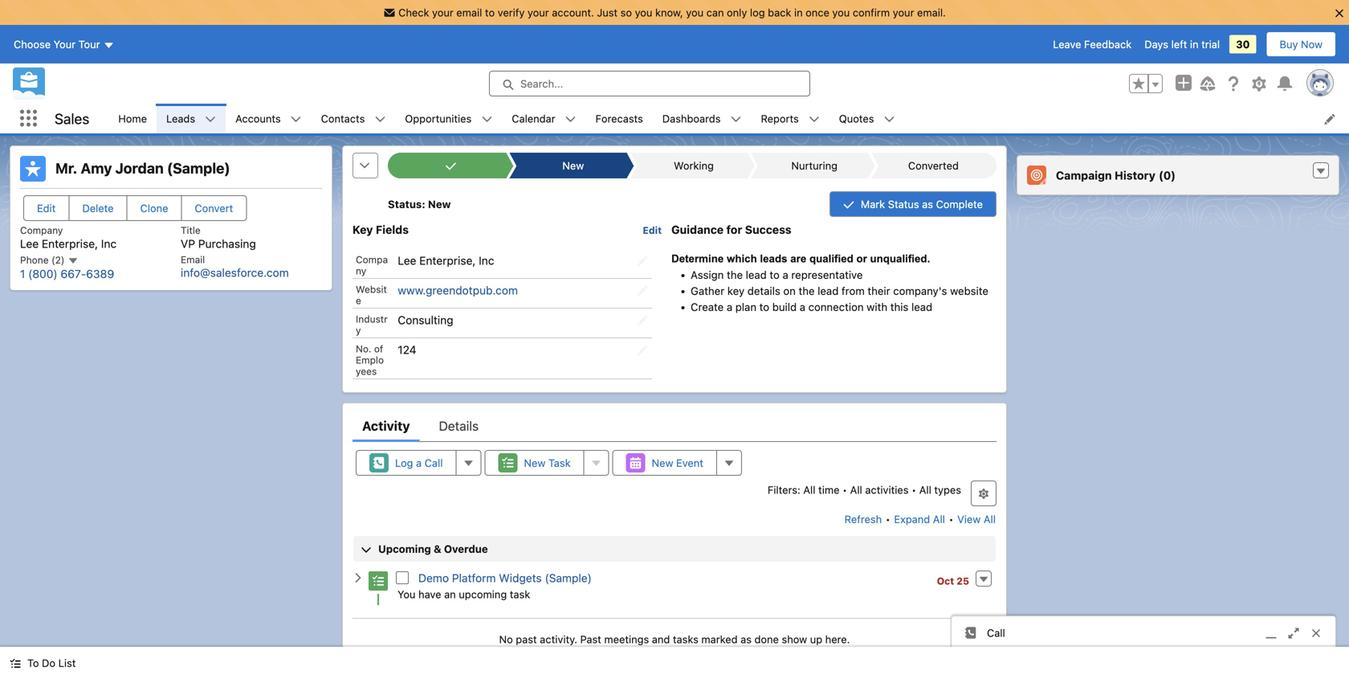 Task type: describe. For each thing, give the bounding box(es) containing it.
just
[[597, 6, 618, 19]]

new for new task
[[524, 457, 546, 469]]

left
[[1172, 38, 1188, 50]]

inc inside the company lee enterprise, inc
[[101, 237, 117, 250]]

here.
[[826, 633, 851, 645]]

6389
[[86, 267, 114, 280]]

vp
[[181, 237, 195, 250]]

0 vertical spatial to
[[485, 6, 495, 19]]

consulting
[[398, 313, 454, 326]]

1 vertical spatial in
[[1191, 38, 1199, 50]]

can
[[707, 6, 724, 19]]

leave feedback
[[1054, 38, 1132, 50]]

accounts list item
[[226, 104, 312, 133]]

key
[[728, 284, 745, 297]]

fields
[[376, 223, 409, 236]]

quotes link
[[830, 104, 884, 133]]

all left time
[[804, 484, 816, 496]]

no past activity. past meetings and tasks marked as done show up here.
[[499, 633, 851, 645]]

3 your from the left
[[893, 6, 915, 19]]

refresh button
[[844, 506, 883, 532]]

email.
[[918, 6, 946, 19]]

1 horizontal spatial lee
[[398, 254, 417, 267]]

guidance
[[672, 223, 724, 236]]

email
[[181, 254, 205, 265]]

trial
[[1202, 38, 1221, 50]]

unqualified.
[[871, 253, 931, 265]]

a right build
[[800, 300, 806, 313]]

0 horizontal spatial in
[[795, 6, 803, 19]]

forecasts link
[[586, 104, 653, 133]]

edit button
[[23, 195, 69, 221]]

view all link
[[957, 506, 997, 532]]

website
[[951, 284, 989, 297]]

convert
[[195, 202, 233, 214]]

www.greendotpub.com
[[398, 283, 518, 297]]

1 vertical spatial as
[[741, 633, 752, 645]]

30
[[1237, 38, 1251, 50]]

activities
[[866, 484, 909, 496]]

industr
[[356, 313, 388, 324]]

lee enterprise, inc
[[398, 254, 495, 267]]

contacts
[[321, 112, 365, 125]]

accounts
[[236, 112, 281, 125]]

with
[[867, 300, 888, 313]]

create
[[691, 300, 724, 313]]

• right time
[[843, 484, 848, 496]]

1 horizontal spatial call
[[988, 627, 1006, 639]]

a inside log a call button
[[416, 457, 422, 469]]

1
[[20, 267, 25, 280]]

activity
[[362, 418, 410, 433]]

1 vertical spatial to
[[770, 268, 780, 281]]

check
[[399, 6, 429, 19]]

buy now
[[1281, 38, 1323, 50]]

(2)
[[51, 254, 65, 265]]

status : new
[[388, 198, 451, 210]]

time
[[819, 484, 840, 496]]

1 horizontal spatial the
[[799, 284, 815, 297]]

edit link
[[643, 223, 662, 236]]

text default image for calendar
[[565, 114, 577, 125]]

1 (800) 667-6389
[[20, 267, 114, 280]]

show
[[782, 633, 808, 645]]

calendar link
[[502, 104, 565, 133]]

log a call button
[[356, 450, 457, 476]]

all right view
[[984, 513, 996, 525]]

your
[[54, 38, 76, 50]]

or
[[857, 253, 868, 265]]

new for new event
[[652, 457, 674, 469]]

platform
[[452, 571, 496, 584]]

1 (800) 667-6389 link
[[20, 267, 114, 280]]

have
[[419, 588, 442, 600]]

mark
[[861, 198, 886, 210]]

search... button
[[489, 71, 811, 96]]

no. of emplo yees
[[356, 343, 384, 377]]

reports list item
[[752, 104, 830, 133]]

leave feedback link
[[1054, 38, 1132, 50]]

company
[[20, 225, 63, 236]]

industr y
[[356, 313, 388, 336]]

contacts link
[[312, 104, 375, 133]]

all right expand
[[934, 513, 946, 525]]

refresh • expand all • view all
[[845, 513, 996, 525]]

1 status from the left
[[388, 198, 422, 210]]

qualified
[[810, 253, 854, 265]]

compa ny
[[356, 254, 388, 276]]

task image
[[369, 571, 388, 591]]

text default image inside reports list item
[[809, 114, 820, 125]]

campaign
[[1057, 169, 1113, 182]]

1 your from the left
[[432, 6, 454, 19]]

0 vertical spatial the
[[727, 268, 743, 281]]

home
[[118, 112, 147, 125]]

path options list box
[[388, 153, 997, 178]]

representative
[[792, 268, 863, 281]]

nurturing link
[[758, 153, 869, 178]]

(sample) for demo platform widgets (sample)
[[545, 571, 592, 584]]

1 horizontal spatial lead
[[818, 284, 839, 297]]

list
[[58, 657, 76, 669]]

converted
[[909, 160, 959, 172]]

text default image inside phone (2) dropdown button
[[67, 255, 79, 267]]

back
[[768, 6, 792, 19]]

websit
[[356, 283, 387, 295]]

gather
[[691, 284, 725, 297]]

websit e
[[356, 283, 387, 306]]

buy now button
[[1267, 31, 1337, 57]]

are
[[791, 253, 807, 265]]

1 horizontal spatial enterprise,
[[420, 254, 476, 267]]

no
[[499, 633, 513, 645]]

status inside button
[[889, 198, 920, 210]]

key
[[353, 223, 373, 236]]

to
[[27, 657, 39, 669]]

know,
[[656, 6, 684, 19]]

email info@salesforce.com
[[181, 254, 289, 279]]

history
[[1115, 169, 1156, 182]]



Task type: locate. For each thing, give the bounding box(es) containing it.
mr.
[[55, 160, 77, 177]]

edit inside button
[[37, 202, 56, 214]]

lead down company's
[[912, 300, 933, 313]]

0 vertical spatial edit
[[37, 202, 56, 214]]

edit up company
[[37, 202, 56, 214]]

in right back
[[795, 6, 803, 19]]

you left can
[[686, 6, 704, 19]]

0 horizontal spatial status
[[388, 198, 422, 210]]

amy
[[81, 160, 112, 177]]

you right the so
[[635, 6, 653, 19]]

refresh
[[845, 513, 883, 525]]

1 horizontal spatial you
[[686, 6, 704, 19]]

1 horizontal spatial inc
[[479, 254, 495, 267]]

to down details
[[760, 300, 770, 313]]

dashboards link
[[653, 104, 731, 133]]

upcoming
[[459, 588, 507, 600]]

nurturing
[[792, 160, 838, 172]]

new task button
[[485, 450, 585, 476]]

lee up the phone
[[20, 237, 39, 250]]

to down leads at the right top
[[770, 268, 780, 281]]

a right log
[[416, 457, 422, 469]]

0 horizontal spatial you
[[635, 6, 653, 19]]

667-
[[61, 267, 86, 280]]

(sample) right widgets
[[545, 571, 592, 584]]

you
[[398, 588, 416, 600]]

log
[[395, 457, 413, 469]]

text default image left to at the bottom left
[[10, 658, 21, 669]]

list containing home
[[109, 104, 1350, 133]]

text default image inside accounts list item
[[291, 114, 302, 125]]

0 vertical spatial lee
[[20, 237, 39, 250]]

2 status from the left
[[889, 198, 920, 210]]

complete
[[937, 198, 984, 210]]

enterprise,
[[42, 237, 98, 250], [420, 254, 476, 267]]

tab list containing activity
[[353, 410, 997, 442]]

text default image inside "to do list" button
[[10, 658, 21, 669]]

filters: all time • all activities • all types
[[768, 484, 962, 496]]

text default image inside contacts list item
[[375, 114, 386, 125]]

text default image for opportunities
[[482, 114, 493, 125]]

text default image right contacts
[[375, 114, 386, 125]]

assign
[[691, 268, 724, 281]]

text default image inside dashboards list item
[[731, 114, 742, 125]]

up
[[811, 633, 823, 645]]

determine which leads are qualified or unqualified. assign the lead to a representative gather key details on the lead from their company's website create a plan to build a connection with this lead
[[672, 253, 989, 313]]

0 horizontal spatial inc
[[101, 237, 117, 250]]

all right time
[[851, 484, 863, 496]]

edit
[[37, 202, 56, 214], [643, 225, 662, 236]]

1 vertical spatial inc
[[479, 254, 495, 267]]

your left email
[[432, 6, 454, 19]]

your left the 'email.'
[[893, 6, 915, 19]]

3 you from the left
[[833, 6, 850, 19]]

0 horizontal spatial (sample)
[[167, 160, 230, 177]]

(sample)
[[167, 160, 230, 177], [545, 571, 592, 584]]

to do list
[[27, 657, 76, 669]]

new inside new link
[[563, 160, 584, 172]]

a
[[783, 268, 789, 281], [727, 300, 733, 313], [800, 300, 806, 313], [416, 457, 422, 469]]

new task
[[524, 457, 571, 469]]

clone
[[140, 202, 168, 214]]

calendar list item
[[502, 104, 586, 133]]

meetings
[[605, 633, 649, 645]]

convert button
[[181, 195, 247, 221]]

0 horizontal spatial call
[[425, 457, 443, 469]]

2 horizontal spatial your
[[893, 6, 915, 19]]

text default image right 'reports'
[[809, 114, 820, 125]]

so
[[621, 6, 632, 19]]

clone button
[[127, 195, 182, 221]]

the
[[727, 268, 743, 281], [799, 284, 815, 297]]

2 vertical spatial to
[[760, 300, 770, 313]]

list
[[109, 104, 1350, 133]]

0 vertical spatial call
[[425, 457, 443, 469]]

enterprise, up www.greendotpub.com
[[420, 254, 476, 267]]

lee down fields
[[398, 254, 417, 267]]

text default image right leads
[[205, 114, 216, 125]]

text default image
[[291, 114, 302, 125], [482, 114, 493, 125], [565, 114, 577, 125], [731, 114, 742, 125], [1316, 166, 1327, 177]]

2 horizontal spatial you
[[833, 6, 850, 19]]

sales
[[55, 110, 89, 127]]

(sample) up convert button
[[167, 160, 230, 177]]

tasks
[[673, 633, 699, 645]]

enterprise, up (2)
[[42, 237, 98, 250]]

0 horizontal spatial the
[[727, 268, 743, 281]]

connection
[[809, 300, 864, 313]]

1 vertical spatial enterprise,
[[420, 254, 476, 267]]

2 vertical spatial lead
[[912, 300, 933, 313]]

• left expand
[[886, 513, 891, 525]]

0 horizontal spatial enterprise,
[[42, 237, 98, 250]]

lee inside the company lee enterprise, inc
[[20, 237, 39, 250]]

upcoming
[[378, 543, 431, 555]]

group
[[1130, 74, 1164, 93]]

contacts list item
[[312, 104, 396, 133]]

text default image inside leads list item
[[205, 114, 216, 125]]

call
[[425, 457, 443, 469], [988, 627, 1006, 639]]

1 vertical spatial the
[[799, 284, 815, 297]]

text default image inside quotes 'list item'
[[884, 114, 896, 125]]

text default image right quotes
[[884, 114, 896, 125]]

a up on
[[783, 268, 789, 281]]

lead up details
[[746, 268, 767, 281]]

to
[[485, 6, 495, 19], [770, 268, 780, 281], [760, 300, 770, 313]]

the up key
[[727, 268, 743, 281]]

as inside mark status as complete button
[[923, 198, 934, 210]]

details
[[439, 418, 479, 433]]

you right "once"
[[833, 6, 850, 19]]

filters:
[[768, 484, 801, 496]]

1 horizontal spatial edit
[[643, 225, 662, 236]]

upcoming & overdue
[[378, 543, 488, 555]]

verify
[[498, 6, 525, 19]]

1 vertical spatial lead
[[818, 284, 839, 297]]

new right the :
[[428, 198, 451, 210]]

1 horizontal spatial as
[[923, 198, 934, 210]]

leads list item
[[157, 104, 226, 133]]

status right mark
[[889, 198, 920, 210]]

compa
[[356, 254, 388, 265]]

25
[[957, 575, 970, 586]]

0 horizontal spatial lead
[[746, 268, 767, 281]]

1 vertical spatial edit
[[643, 225, 662, 236]]

0 vertical spatial lead
[[746, 268, 767, 281]]

buy
[[1281, 38, 1299, 50]]

new left event
[[652, 457, 674, 469]]

forecasts
[[596, 112, 643, 125]]

in right the left
[[1191, 38, 1199, 50]]

details
[[748, 284, 781, 297]]

0 horizontal spatial as
[[741, 633, 752, 645]]

title vp purchasing
[[181, 225, 256, 250]]

• right activities on the right bottom of the page
[[912, 484, 917, 496]]

text default image for dashboards
[[731, 114, 742, 125]]

(0)
[[1159, 169, 1176, 182]]

all
[[804, 484, 816, 496], [851, 484, 863, 496], [920, 484, 932, 496], [934, 513, 946, 525], [984, 513, 996, 525]]

guidance for success
[[672, 223, 792, 236]]

• left view
[[949, 513, 954, 525]]

(sample) for mr. amy jordan (sample)
[[167, 160, 230, 177]]

2 your from the left
[[528, 6, 549, 19]]

text default image for accounts
[[291, 114, 302, 125]]

you have an upcoming task
[[398, 588, 531, 600]]

y
[[356, 324, 361, 336]]

enterprise, inside the company lee enterprise, inc
[[42, 237, 98, 250]]

new event
[[652, 457, 704, 469]]

days
[[1145, 38, 1169, 50]]

1 vertical spatial call
[[988, 627, 1006, 639]]

phone (2)
[[20, 254, 67, 265]]

0 vertical spatial as
[[923, 198, 934, 210]]

2 you from the left
[[686, 6, 704, 19]]

leads
[[166, 112, 195, 125]]

ny
[[356, 265, 367, 276]]

text default image left task 'image'
[[353, 572, 364, 583]]

types
[[935, 484, 962, 496]]

new inside new task button
[[524, 457, 546, 469]]

0 vertical spatial enterprise,
[[42, 237, 98, 250]]

1 horizontal spatial (sample)
[[545, 571, 592, 584]]

a left 'plan'
[[727, 300, 733, 313]]

1 horizontal spatial status
[[889, 198, 920, 210]]

you
[[635, 6, 653, 19], [686, 6, 704, 19], [833, 6, 850, 19]]

0 horizontal spatial your
[[432, 6, 454, 19]]

to right email
[[485, 6, 495, 19]]

1 vertical spatial lee
[[398, 254, 417, 267]]

new for new
[[563, 160, 584, 172]]

call inside button
[[425, 457, 443, 469]]

quotes
[[840, 112, 875, 125]]

event
[[677, 457, 704, 469]]

1 vertical spatial (sample)
[[545, 571, 592, 584]]

delete
[[82, 202, 114, 214]]

lead
[[746, 268, 767, 281], [818, 284, 839, 297], [912, 300, 933, 313]]

0 horizontal spatial lee
[[20, 237, 39, 250]]

activity.
[[540, 633, 578, 645]]

leads
[[761, 253, 788, 265]]

lead down representative
[[818, 284, 839, 297]]

1 horizontal spatial your
[[528, 6, 549, 19]]

tab list
[[353, 410, 997, 442]]

quotes list item
[[830, 104, 905, 133]]

for
[[727, 223, 743, 236]]

as left "done" on the bottom
[[741, 633, 752, 645]]

new down calendar list item
[[563, 160, 584, 172]]

accounts link
[[226, 104, 291, 133]]

success
[[746, 223, 792, 236]]

inc up "www.greendotpub.com" link
[[479, 254, 495, 267]]

all left types
[[920, 484, 932, 496]]

and
[[652, 633, 670, 645]]

text default image up 667-
[[67, 255, 79, 267]]

1 you from the left
[[635, 6, 653, 19]]

as left complete
[[923, 198, 934, 210]]

new link
[[517, 153, 627, 178]]

activity link
[[362, 410, 410, 442]]

once
[[806, 6, 830, 19]]

demo platform widgets (sample) link
[[419, 571, 592, 584]]

opportunities list item
[[396, 104, 502, 133]]

text default image inside opportunities list item
[[482, 114, 493, 125]]

your right the verify
[[528, 6, 549, 19]]

inc up 6389
[[101, 237, 117, 250]]

1 horizontal spatial in
[[1191, 38, 1199, 50]]

0 vertical spatial (sample)
[[167, 160, 230, 177]]

determine
[[672, 253, 724, 265]]

new inside new event button
[[652, 457, 674, 469]]

info@salesforce.com link
[[181, 266, 289, 279]]

your
[[432, 6, 454, 19], [528, 6, 549, 19], [893, 6, 915, 19]]

2 horizontal spatial lead
[[912, 300, 933, 313]]

lead image
[[20, 156, 46, 182]]

text default image inside calendar list item
[[565, 114, 577, 125]]

key fields
[[353, 223, 409, 236]]

plan
[[736, 300, 757, 313]]

which
[[727, 253, 758, 265]]

0 horizontal spatial edit
[[37, 202, 56, 214]]

oct
[[938, 575, 955, 586]]

text default image
[[205, 114, 216, 125], [375, 114, 386, 125], [809, 114, 820, 125], [884, 114, 896, 125], [67, 255, 79, 267], [353, 572, 364, 583], [10, 658, 21, 669]]

:
[[422, 198, 426, 210]]

dashboards list item
[[653, 104, 752, 133]]

0 vertical spatial in
[[795, 6, 803, 19]]

company's
[[894, 284, 948, 297]]

reports link
[[752, 104, 809, 133]]

phone
[[20, 254, 49, 265]]

new left task
[[524, 457, 546, 469]]

e
[[356, 295, 361, 306]]

edit left the guidance
[[643, 225, 662, 236]]

0 vertical spatial inc
[[101, 237, 117, 250]]

status up fields
[[388, 198, 422, 210]]

done
[[755, 633, 779, 645]]

the right on
[[799, 284, 815, 297]]

email
[[457, 6, 482, 19]]



Task type: vqa. For each thing, say whether or not it's contained in the screenshot.
done
yes



